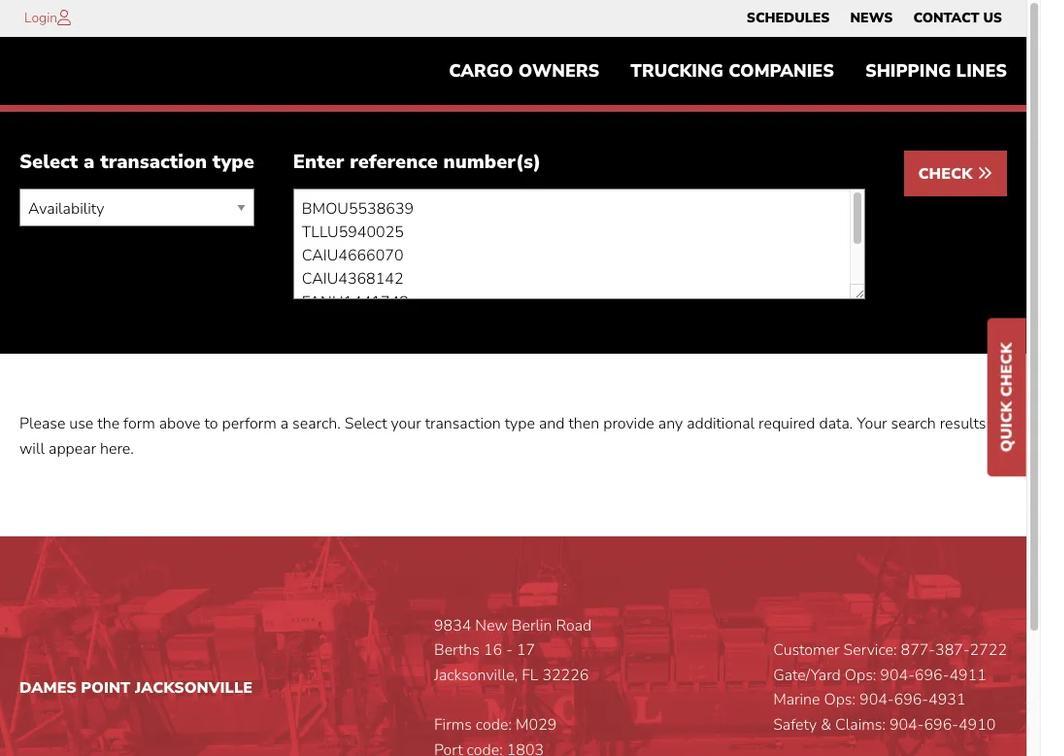 Task type: describe. For each thing, give the bounding box(es) containing it.
schedules link
[[747, 5, 830, 32]]

form
[[124, 413, 155, 435]]

type inside please use the form above to perform a search. select your transaction type and then provide any additional required data. your search results will appear here.
[[505, 413, 535, 435]]

transaction inside please use the form above to perform a search. select your transaction type and then provide any additional required data. your search results will appear here.
[[425, 413, 501, 435]]

0 vertical spatial 696-
[[915, 665, 950, 686]]

number(s)
[[444, 149, 542, 175]]

customer
[[774, 640, 840, 661]]

berths
[[434, 640, 480, 661]]

0 vertical spatial select
[[19, 149, 78, 175]]

jacksonville,
[[434, 665, 518, 686]]

0 horizontal spatial type
[[213, 149, 254, 175]]

data.
[[820, 413, 854, 435]]

firms code:  m029
[[434, 714, 557, 736]]

0 vertical spatial transaction
[[100, 149, 207, 175]]

to
[[205, 413, 218, 435]]

companies
[[729, 59, 835, 83]]

4911
[[950, 665, 987, 686]]

owners
[[519, 59, 600, 83]]

the
[[97, 413, 120, 435]]

4910
[[959, 714, 997, 736]]

user image
[[57, 10, 71, 25]]

your
[[391, 413, 421, 435]]

service:
[[844, 640, 898, 661]]

2 vertical spatial 904-
[[890, 714, 925, 736]]

dames
[[19, 677, 77, 698]]

1 vertical spatial check
[[997, 343, 1019, 397]]

quick check link
[[988, 318, 1027, 477]]

marine
[[774, 689, 821, 711]]

quick check
[[997, 343, 1019, 452]]

17
[[517, 640, 536, 661]]

road
[[557, 615, 592, 636]]

0 vertical spatial ops:
[[845, 665, 877, 686]]

please use the form above to perform a search. select your transaction type and then provide any additional required data. your search results will appear here.
[[19, 413, 987, 460]]

1 vertical spatial ops:
[[825, 689, 856, 711]]

m029
[[516, 714, 557, 736]]

9834
[[434, 615, 472, 636]]

32226
[[543, 665, 589, 686]]

shipping lines link
[[850, 52, 1023, 91]]

fl
[[522, 665, 539, 686]]

search
[[892, 413, 937, 435]]

lines
[[957, 59, 1008, 83]]

shipping
[[866, 59, 952, 83]]

above
[[159, 413, 201, 435]]

use
[[69, 413, 94, 435]]

2 vertical spatial 696-
[[925, 714, 959, 736]]

4931
[[929, 689, 967, 711]]

login
[[24, 9, 57, 27]]

search.
[[293, 413, 341, 435]]

select inside please use the form above to perform a search. select your transaction type and then provide any additional required data. your search results will appear here.
[[345, 413, 387, 435]]

reference
[[350, 149, 438, 175]]

angle double right image
[[978, 166, 993, 181]]

required
[[759, 413, 816, 435]]

provide
[[604, 413, 655, 435]]

then
[[569, 413, 600, 435]]

cargo owners
[[449, 59, 600, 83]]

us
[[984, 9, 1003, 27]]

footer containing 9834 new berlin road
[[0, 536, 1027, 756]]

0 vertical spatial a
[[84, 149, 95, 175]]

new
[[476, 615, 508, 636]]

and
[[539, 413, 565, 435]]



Task type: locate. For each thing, give the bounding box(es) containing it.
1 vertical spatial transaction
[[425, 413, 501, 435]]

cargo
[[449, 59, 514, 83]]

1 horizontal spatial transaction
[[425, 413, 501, 435]]

firms
[[434, 714, 472, 736]]

0 horizontal spatial select
[[19, 149, 78, 175]]

here.
[[100, 438, 134, 460]]

1 horizontal spatial type
[[505, 413, 535, 435]]

1 vertical spatial 696-
[[895, 689, 929, 711]]

0 vertical spatial check
[[919, 164, 978, 185]]

contact us link
[[914, 5, 1003, 32]]

enter reference number(s)
[[293, 149, 542, 175]]

9834 new berlin road berths 16 - 17 jacksonville, fl 32226
[[434, 615, 592, 686]]

menu bar containing schedules
[[737, 5, 1013, 32]]

a
[[84, 149, 95, 175], [281, 413, 289, 435]]

1 vertical spatial type
[[505, 413, 535, 435]]

a inside please use the form above to perform a search. select your transaction type and then provide any additional required data. your search results will appear here.
[[281, 413, 289, 435]]

appear
[[49, 438, 96, 460]]

footer
[[0, 536, 1027, 756]]

&
[[821, 714, 832, 736]]

select a transaction type
[[19, 149, 254, 175]]

select
[[19, 149, 78, 175], [345, 413, 387, 435]]

-
[[507, 640, 513, 661]]

news
[[851, 9, 894, 27]]

quick
[[997, 401, 1019, 452]]

menu bar up shipping
[[737, 5, 1013, 32]]

0 vertical spatial menu bar
[[737, 5, 1013, 32]]

any
[[659, 413, 683, 435]]

0 vertical spatial type
[[213, 149, 254, 175]]

will
[[19, 438, 45, 460]]

check inside button
[[919, 164, 978, 185]]

gate/yard
[[774, 665, 842, 686]]

enter
[[293, 149, 344, 175]]

schedules
[[747, 9, 830, 27]]

2722
[[971, 640, 1008, 661]]

1 horizontal spatial a
[[281, 413, 289, 435]]

1 vertical spatial 904-
[[860, 689, 895, 711]]

trucking companies link
[[616, 52, 850, 91]]

news link
[[851, 5, 894, 32]]

type left and
[[505, 413, 535, 435]]

additional
[[687, 413, 755, 435]]

ops:
[[845, 665, 877, 686], [825, 689, 856, 711]]

904- up claims:
[[860, 689, 895, 711]]

904-
[[881, 665, 915, 686], [860, 689, 895, 711], [890, 714, 925, 736]]

code:
[[476, 714, 512, 736]]

berlin
[[512, 615, 553, 636]]

0 horizontal spatial a
[[84, 149, 95, 175]]

387-
[[936, 640, 971, 661]]

claims:
[[836, 714, 886, 736]]

your
[[858, 413, 888, 435]]

1 vertical spatial a
[[281, 413, 289, 435]]

1 vertical spatial menu bar
[[434, 52, 1023, 91]]

menu bar containing cargo owners
[[434, 52, 1023, 91]]

check button
[[904, 151, 1008, 197]]

trucking
[[631, 59, 724, 83]]

1 horizontal spatial check
[[997, 343, 1019, 397]]

perform
[[222, 413, 277, 435]]

please
[[19, 413, 65, 435]]

point
[[81, 677, 131, 698]]

1 horizontal spatial select
[[345, 413, 387, 435]]

904- down 877-
[[881, 665, 915, 686]]

shipping lines
[[866, 59, 1008, 83]]

ops: up & at the bottom right
[[825, 689, 856, 711]]

877-
[[902, 640, 936, 661]]

Enter reference number(s) text field
[[293, 189, 866, 300]]

0 horizontal spatial check
[[919, 164, 978, 185]]

results
[[941, 413, 987, 435]]

904- right claims:
[[890, 714, 925, 736]]

jacksonville
[[135, 677, 253, 698]]

0 horizontal spatial transaction
[[100, 149, 207, 175]]

696-
[[915, 665, 950, 686], [895, 689, 929, 711], [925, 714, 959, 736]]

login link
[[24, 9, 57, 27]]

menu bar
[[737, 5, 1013, 32], [434, 52, 1023, 91]]

check
[[919, 164, 978, 185], [997, 343, 1019, 397]]

customer service: 877-387-2722 gate/yard ops: 904-696-4911 marine ops: 904-696-4931 safety & claims: 904-696-4910
[[774, 640, 1008, 736]]

contact
[[914, 9, 980, 27]]

1 vertical spatial select
[[345, 413, 387, 435]]

menu bar down schedules link
[[434, 52, 1023, 91]]

contact us
[[914, 9, 1003, 27]]

dames point jacksonville
[[19, 677, 253, 698]]

trucking companies
[[631, 59, 835, 83]]

ops: down service:
[[845, 665, 877, 686]]

type
[[213, 149, 254, 175], [505, 413, 535, 435]]

cargo owners link
[[434, 52, 616, 91]]

0 vertical spatial 904-
[[881, 665, 915, 686]]

16
[[484, 640, 503, 661]]

safety
[[774, 714, 818, 736]]

type left enter
[[213, 149, 254, 175]]

transaction
[[100, 149, 207, 175], [425, 413, 501, 435]]



Task type: vqa. For each thing, say whether or not it's contained in the screenshot.
'-'
yes



